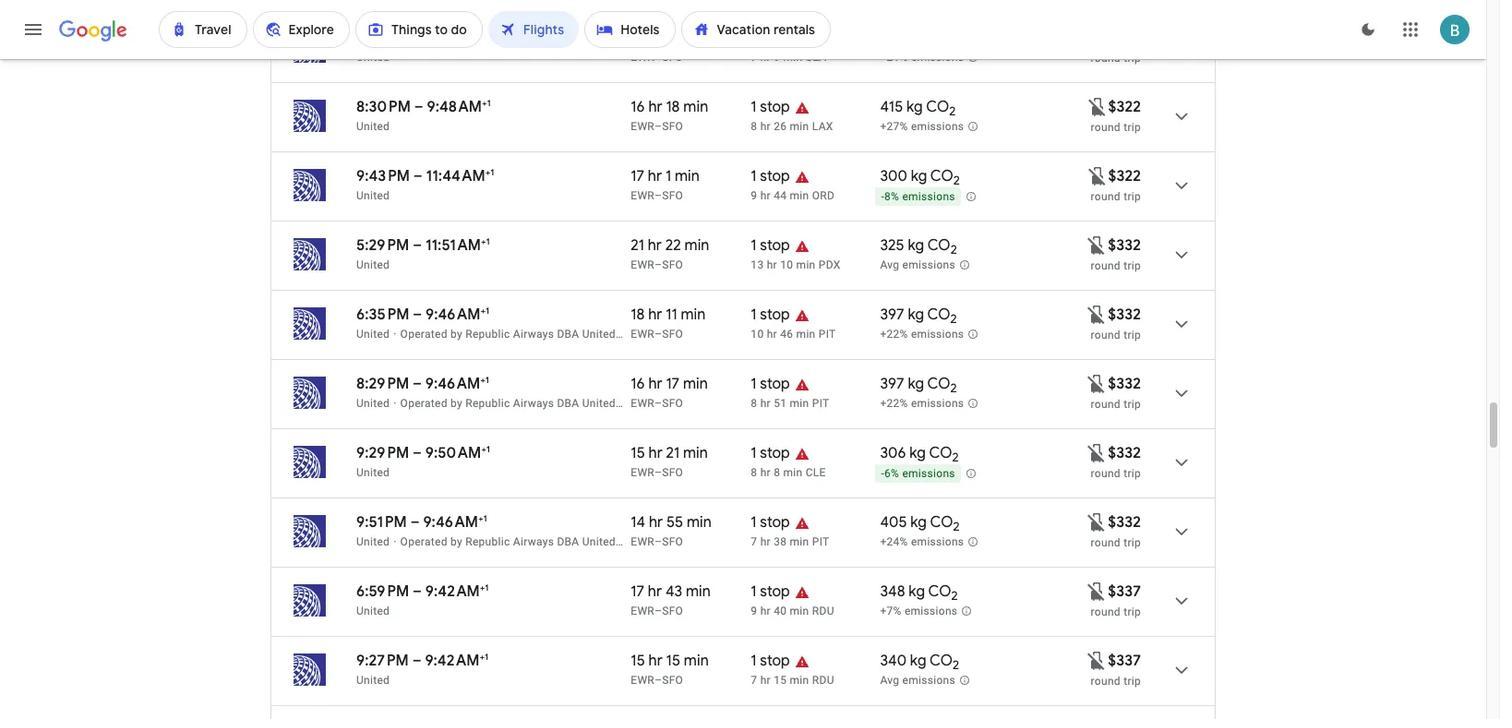 Task type: describe. For each thing, give the bounding box(es) containing it.
kg for 16 hr 17 min
[[908, 375, 925, 393]]

co for 16 hr 18 min
[[927, 98, 950, 116]]

total duration 17 hr 1 min. element
[[631, 167, 751, 188]]

republic for 6:35 pm
[[466, 328, 510, 341]]

+24% emissions
[[881, 536, 965, 549]]

hr for 17 hr 1 min ewr – sfo
[[648, 167, 662, 186]]

-8% emissions
[[882, 190, 956, 203]]

9:43 pm – 11:44 am + 1
[[357, 166, 495, 186]]

– inside '9:51 pm – 9:46 am + 1'
[[411, 514, 420, 532]]

ewr for 14 hr 55 min
[[631, 536, 655, 549]]

operated by republic airways dba united express for 16 hr 17 min
[[400, 397, 660, 410]]

1 stop flight. element for 17 hr 1 min
[[751, 167, 790, 188]]

21 hr 22 min ewr – sfo
[[631, 236, 710, 272]]

flight details. leaves newark liberty international airport at 6:59 pm on wednesday, december 13 and arrives at san francisco international airport at 9:42 am on thursday, december 14. image
[[1160, 579, 1204, 623]]

layover (1 of 1) is a 8 hr 26 min overnight layover at los angeles international airport in los angeles. element
[[751, 119, 871, 134]]

340
[[881, 652, 907, 671]]

16 hr 17 min ewr – sfo
[[631, 375, 708, 410]]

round trip for 15 hr 21 min
[[1091, 467, 1142, 480]]

300
[[881, 167, 908, 186]]

7 for 15 hr 44 min
[[751, 51, 758, 64]]

leaves newark liberty international airport at 5:29 pm on wednesday, december 13 and arrives at san francisco international airport at 11:51 am on thursday, december 14. element
[[357, 236, 490, 255]]

layover (1 of 1) is a 7 hr 38 min overnight layover at pittsburgh international airport in pittsburgh. element
[[751, 535, 871, 550]]

405 kg co 2
[[881, 514, 960, 535]]

9 for 17 hr 1 min
[[751, 189, 758, 202]]

sfo for 11
[[662, 328, 684, 341]]

397 kg co 2 for 18 hr 11 min
[[881, 306, 958, 327]]

1 inside 17 hr 1 min ewr – sfo
[[666, 167, 672, 186]]

1 inside 6:35 pm – 9:46 am + 1
[[486, 305, 490, 317]]

397 for 18 hr 11 min
[[881, 306, 905, 324]]

+21%
[[881, 51, 909, 64]]

$332 for 15 hr 21 min
[[1109, 444, 1142, 463]]

2 for 14 hr 55 min
[[954, 519, 960, 535]]

$332 for 16 hr 17 min
[[1109, 375, 1142, 393]]

6:59 pm – 7:43 am + 1
[[357, 28, 489, 47]]

layover (1 of 1) is a 7 hr 9 min overnight layover at seattle-tacoma international airport in seattle. element
[[751, 50, 871, 65]]

8%
[[885, 190, 900, 203]]

flight details. leaves newark liberty international airport at 6:35 pm on wednesday, december 13 and arrives at san francisco international airport at 9:46 am on thursday, december 14. image
[[1160, 302, 1204, 346]]

total duration 21 hr 22 min. element
[[631, 236, 751, 258]]

flight details. leaves newark liberty international airport at 8:29 pm on wednesday, december 13 and arrives at san francisco international airport at 9:46 am on thursday, december 14. image
[[1160, 371, 1204, 416]]

sfo for 22
[[662, 259, 684, 272]]

8:30 pm – 9:48 am + 1
[[357, 97, 491, 116]]

405
[[881, 514, 907, 532]]

+ for 15 hr 21 min
[[481, 443, 486, 455]]

pdx
[[819, 259, 841, 272]]

– inside 16 hr 17 min ewr – sfo
[[655, 397, 662, 410]]

hr for 9 hr 40 min rdu
[[761, 605, 771, 618]]

8 hr 51 min pit
[[751, 397, 830, 410]]

leaves newark liberty international airport at 6:59 pm on wednesday, december 13 and arrives at san francisco international airport at 9:42 am on thursday, december 14. element
[[357, 582, 489, 601]]

40
[[774, 605, 787, 618]]

total duration 18 hr 11 min. element
[[631, 306, 751, 327]]

layover (1 of 1) is a 8 hr 51 min overnight layover at pittsburgh international airport in pittsburgh. element
[[751, 396, 871, 411]]

co for 21 hr 22 min
[[928, 236, 951, 255]]

united left 16 hr 17 min ewr – sfo
[[583, 397, 616, 410]]

9:51 pm – 9:46 am + 1
[[357, 513, 487, 532]]

415
[[881, 98, 904, 116]]

332 US dollars text field
[[1109, 306, 1142, 324]]

21 inside 21 hr 22 min ewr – sfo
[[631, 236, 645, 255]]

340 kg co 2
[[881, 652, 960, 674]]

layover (1 of 1) is a 10 hr 46 min overnight layover at pittsburgh international airport in pittsburgh. element
[[751, 327, 871, 342]]

trip for 14 hr 55 min
[[1124, 537, 1142, 550]]

arrival time: 9:46 am on  thursday, december 14. text field for 8:29 pm
[[426, 374, 489, 393]]

1 inside 8:30 pm – 9:48 am + 1
[[487, 97, 491, 109]]

$332 for 14 hr 55 min
[[1109, 514, 1142, 532]]

airways for 16 hr 17 min
[[513, 397, 554, 410]]

united down 9:29 pm
[[357, 466, 390, 479]]

this price for this flight doesn't include overhead bin access. if you need a carry-on bag, use the bags filter to update prices. image for 14 hr 55 min
[[1087, 511, 1109, 533]]

united down 6:35 pm
[[357, 328, 390, 341]]

Departure time: 8:29 PM. text field
[[357, 375, 409, 393]]

1 inside 9:43 pm – 11:44 am + 1
[[491, 166, 495, 178]]

11:51 am
[[426, 236, 481, 255]]

total duration 15 hr 44 min. element
[[631, 29, 751, 50]]

+ for 17 hr 1 min
[[486, 166, 491, 178]]

avg emissions for 325
[[881, 259, 956, 272]]

co for 16 hr 17 min
[[928, 375, 951, 393]]

1 inside 9:27 pm – 9:42 am + 1
[[485, 651, 489, 663]]

9:29 pm – 9:50 am + 1
[[357, 443, 490, 463]]

stop for 16 hr 18 min
[[760, 98, 790, 116]]

– inside 16 hr 18 min ewr – sfo
[[655, 120, 662, 133]]

– inside 6:59 pm – 7:43 am + 1
[[413, 29, 422, 47]]

leaves newark liberty international airport at 8:30 pm on wednesday, december 13 and arrives at san francisco international airport at 9:48 am on thursday, december 14. element
[[357, 97, 491, 116]]

total duration 16 hr 18 min. element
[[631, 98, 751, 119]]

express for 16
[[619, 397, 660, 410]]

$322 for 300
[[1109, 167, 1142, 186]]

stop for 16 hr 17 min
[[760, 375, 790, 393]]

flight details. leaves newark liberty international airport at 9:27 pm on wednesday, december 13 and arrives at san francisco international airport at 9:42 am on thursday, december 14. image
[[1160, 648, 1204, 693]]

round for 17 hr 1 min
[[1091, 190, 1121, 203]]

airways for 18 hr 11 min
[[513, 328, 554, 341]]

lax
[[813, 120, 834, 133]]

322 US dollars text field
[[1109, 98, 1142, 116]]

hr for 15 hr 15 min ewr – sfo
[[649, 652, 663, 671]]

26
[[774, 120, 787, 133]]

trip for 17 hr 1 min
[[1124, 190, 1142, 203]]

+21% emissions button
[[875, 29, 979, 67]]

stop for 17 hr 1 min
[[760, 167, 790, 186]]

325 kg co 2
[[881, 236, 958, 258]]

avg for 325
[[881, 259, 900, 272]]

9 hr 40 min rdu
[[751, 605, 835, 618]]

415 kg co 2
[[881, 98, 956, 119]]

5:29 pm
[[357, 236, 409, 255]]

– inside 6:59 pm – 9:42 am + 1
[[413, 583, 422, 601]]

6:35 pm – 9:46 am + 1
[[357, 305, 490, 324]]

min for 8 hr 51 min pit
[[790, 397, 810, 410]]

1 stop flight. element for 15 hr 15 min
[[751, 652, 790, 673]]

pit for 18 hr 11 min
[[819, 328, 836, 341]]

min for 9 hr 44 min ord
[[790, 189, 810, 202]]

stop for 17 hr 43 min
[[760, 583, 790, 601]]

this price for this flight doesn't include overhead bin access. if you need a carry-on bag, use the bags filter to update prices. image for $332
[[1087, 234, 1109, 256]]

1 stop for 16 hr 18 min
[[751, 98, 790, 116]]

min for 13 hr 10 min pdx
[[797, 259, 816, 272]]

17 hr 1 min ewr – sfo
[[631, 167, 700, 202]]

1 inside 9:29 pm – 9:50 am + 1
[[486, 443, 490, 455]]

-6% emissions
[[882, 468, 956, 480]]

1 stop flight. element for 17 hr 43 min
[[751, 583, 790, 604]]

kg for 16 hr 18 min
[[907, 98, 923, 116]]

by for 6:35 pm
[[451, 328, 463, 341]]

– inside 18 hr 11 min ewr – sfo
[[655, 328, 662, 341]]

total duration 16 hr 17 min. element
[[631, 375, 751, 396]]

leaves newark liberty international airport at 9:29 pm on wednesday, december 13 and arrives at san francisco international airport at 9:50 am on thursday, december 14. element
[[357, 443, 490, 463]]

+22% emissions for 18 hr 11 min
[[881, 328, 965, 341]]

round trip for 15 hr 15 min
[[1091, 675, 1142, 688]]

+22% for 18 hr 11 min
[[881, 328, 909, 341]]

round for 15 hr 15 min
[[1091, 675, 1121, 688]]

332 US dollars text field
[[1109, 236, 1142, 255]]

layover (1 of 1) is a 7 hr 15 min overnight layover at raleigh-durham international airport in raleigh. element
[[751, 673, 871, 688]]

16 hr 18 min ewr – sfo
[[631, 98, 709, 133]]

united down 9:27 pm
[[357, 674, 390, 687]]

15 hr 15 min ewr – sfo
[[631, 652, 709, 687]]

17 hr 43 min ewr – sfo
[[631, 583, 711, 618]]

– inside 15 hr 15 min ewr – sfo
[[655, 674, 662, 687]]

emissions inside +21% emissions popup button
[[912, 51, 965, 64]]

min for 16 hr 18 min ewr – sfo
[[684, 98, 709, 116]]

9:27 pm – 9:42 am + 1
[[357, 651, 489, 671]]

hr for 15 hr 44 min ewr – sfo
[[649, 29, 663, 47]]

min for 18 hr 11 min ewr – sfo
[[681, 306, 706, 324]]

united down 8:29 pm
[[357, 397, 390, 410]]

16 for 16 hr 17 min
[[631, 375, 645, 393]]

leaves newark liberty international airport at 9:43 pm on wednesday, december 13 and arrives at san francisco international airport at 11:44 am on thursday, december 14. element
[[357, 166, 495, 186]]

14 hr 55 min ewr – sfo
[[631, 514, 712, 549]]

Departure time: 9:51 PM. text field
[[357, 514, 407, 532]]

337 US dollars text field
[[1109, 652, 1142, 671]]

1 inside '9:51 pm – 9:46 am + 1'
[[483, 513, 487, 525]]

round for 14 hr 55 min
[[1091, 537, 1121, 550]]

8 hr 26 min lax
[[751, 120, 834, 133]]

round trip for 17 hr 43 min
[[1091, 606, 1142, 619]]

11:44 am
[[426, 167, 486, 186]]

sea
[[806, 51, 827, 64]]

united left 18 hr 11 min ewr – sfo
[[583, 328, 616, 341]]

united down 9:51 pm
[[357, 536, 390, 549]]

united down 6:59 pm text field
[[357, 605, 390, 618]]

+27%
[[881, 120, 909, 133]]

11
[[666, 306, 678, 324]]

emissions for 18 hr 11 min
[[912, 328, 965, 341]]

flight details. leaves newark liberty international airport at 5:29 pm on wednesday, december 13 and arrives at san francisco international airport at 11:51 am on thursday, december 14. image
[[1160, 233, 1204, 277]]

6:35 pm
[[357, 306, 410, 324]]

9 for 17 hr 43 min
[[751, 605, 758, 618]]

leaves newark liberty international airport at 9:27 pm on wednesday, december 13 and arrives at san francisco international airport at 9:42 am on thursday, december 14. element
[[357, 651, 489, 671]]

2 for 16 hr 17 min
[[951, 381, 958, 396]]

51
[[774, 397, 787, 410]]

1 stop for 15 hr 21 min
[[751, 444, 790, 463]]

min for 8 hr 8 min cle
[[784, 466, 803, 479]]

+7% emissions
[[881, 605, 958, 618]]

1 inside 8:29 pm – 9:46 am + 1
[[486, 374, 489, 386]]

united down departure time: 6:59 pm. text box
[[357, 51, 390, 64]]

22
[[666, 236, 681, 255]]

trip for 16 hr 18 min
[[1124, 121, 1142, 134]]

+21% emissions
[[881, 51, 965, 64]]

Departure time: 9:27 PM. text field
[[357, 652, 409, 671]]

– inside 9:27 pm – 9:42 am + 1
[[413, 652, 422, 671]]

min for 17 hr 43 min ewr – sfo
[[686, 583, 711, 601]]

– inside 15 hr 21 min ewr – sfo
[[655, 466, 662, 479]]

trip for 16 hr 17 min
[[1124, 398, 1142, 411]]

stop for 15 hr 21 min
[[760, 444, 790, 463]]

18 inside 16 hr 18 min ewr – sfo
[[666, 98, 680, 116]]

$322 for 415
[[1109, 98, 1142, 116]]

9:29 pm
[[357, 444, 409, 463]]

– inside 17 hr 43 min ewr – sfo
[[655, 605, 662, 618]]

300 kg co 2
[[881, 167, 961, 189]]

dba for 18 hr 11 min
[[557, 328, 580, 341]]

airways for 14 hr 55 min
[[513, 536, 554, 549]]

– inside 5:29 pm – 11:51 am + 1
[[413, 236, 422, 255]]

1 round trip from the top
[[1091, 52, 1142, 65]]

7 hr 15 min rdu
[[751, 674, 835, 687]]

round trip for 18 hr 11 min
[[1091, 329, 1142, 342]]

flight details. leaves newark liberty international airport at 9:29 pm on wednesday, december 13 and arrives at san francisco international airport at 9:50 am on thursday, december 14. image
[[1160, 441, 1204, 485]]

leaves newark liberty international airport at 8:29 pm on wednesday, december 13 and arrives at san francisco international airport at 9:46 am on thursday, december 14. element
[[357, 374, 489, 393]]

9 hr 44 min ord
[[751, 189, 835, 202]]

6:59 pm – 9:42 am + 1
[[357, 582, 489, 601]]

306
[[881, 444, 907, 463]]

+27% emissions
[[881, 120, 965, 133]]

this price for this flight doesn't include overhead bin access. if you need a carry-on bag, use the bags filter to update prices. image for 15 hr 21 min
[[1087, 442, 1109, 464]]

cle
[[806, 466, 826, 479]]

+ for 21 hr 22 min
[[481, 236, 486, 248]]

united left the 14 hr 55 min ewr – sfo
[[583, 536, 616, 549]]

united down 9:43 pm
[[357, 189, 390, 202]]

total duration 17 hr 43 min. element
[[631, 583, 751, 604]]

min for 21 hr 22 min ewr – sfo
[[685, 236, 710, 255]]

306 kg co 2
[[881, 444, 959, 466]]

8 hr 8 min cle
[[751, 466, 826, 479]]

+ for 15 hr 15 min
[[480, 651, 485, 663]]

9:50 am
[[426, 444, 481, 463]]

– inside 17 hr 1 min ewr – sfo
[[655, 189, 662, 202]]

express for 18
[[619, 328, 660, 341]]

1 stop for 21 hr 22 min
[[751, 236, 790, 255]]

arrival time: 9:46 am on  thursday, december 14. text field for 9:51 pm
[[423, 513, 487, 532]]

sfo for 1
[[662, 189, 684, 202]]

7 hr 38 min pit
[[751, 536, 830, 549]]

– inside 21 hr 22 min ewr – sfo
[[655, 259, 662, 272]]

2 for 16 hr 18 min
[[950, 104, 956, 119]]

round for 21 hr 22 min
[[1091, 260, 1121, 272]]

stop for 21 hr 22 min
[[760, 236, 790, 255]]

1 trip from the top
[[1124, 52, 1142, 65]]

ewr for 16 hr 18 min
[[631, 120, 655, 133]]



Task type: locate. For each thing, give the bounding box(es) containing it.
3 trip from the top
[[1124, 190, 1142, 203]]

3 operated by republic airways dba united express from the top
[[400, 536, 660, 549]]

+ down the arrival time: 7:43 am on  thursday, december 14. text box
[[482, 97, 487, 109]]

min right 51
[[790, 397, 810, 410]]

ewr for 17 hr 43 min
[[631, 605, 655, 618]]

sfo down total duration 16 hr 17 min. element
[[662, 397, 684, 410]]

1 operated by republic airways dba united express from the top
[[400, 328, 660, 341]]

hr for 8 hr 26 min lax
[[761, 120, 771, 133]]

hr inside 16 hr 17 min ewr – sfo
[[649, 375, 663, 393]]

1 vertical spatial avg emissions
[[881, 674, 956, 687]]

ewr inside 16 hr 18 min ewr – sfo
[[631, 120, 655, 133]]

this price for this flight doesn't include overhead bin access. if you need a carry-on bag, use the bags filter to update prices. image
[[1087, 234, 1109, 256], [1086, 650, 1109, 672]]

ewr for 16 hr 17 min
[[631, 397, 655, 410]]

emissions
[[912, 51, 965, 64], [912, 120, 965, 133], [903, 190, 956, 203], [903, 259, 956, 272], [912, 328, 965, 341], [912, 397, 965, 410], [903, 468, 956, 480], [912, 536, 965, 549], [905, 605, 958, 618], [903, 674, 956, 687]]

co up "-6% emissions"
[[930, 444, 953, 463]]

Arrival time: 9:48 AM on  Thursday, December 14. text field
[[427, 97, 491, 116]]

co for 15 hr 21 min
[[930, 444, 953, 463]]

0 vertical spatial 10
[[781, 259, 794, 272]]

1 16 from the top
[[631, 98, 645, 116]]

$322 left flight details. leaves newark liberty international airport at 9:43 pm on wednesday, december 13 and arrives at san francisco international airport at 11:44 am on thursday, december 14. icon
[[1109, 167, 1142, 186]]

sfo inside the 14 hr 55 min ewr – sfo
[[662, 536, 684, 549]]

2 vertical spatial 17
[[631, 583, 645, 601]]

+24%
[[881, 536, 909, 549]]

38
[[774, 536, 787, 549]]

2 vertical spatial republic
[[466, 536, 510, 549]]

21
[[631, 236, 645, 255], [666, 444, 680, 463]]

$332
[[1109, 236, 1142, 255], [1109, 306, 1142, 324], [1109, 375, 1142, 393], [1109, 444, 1142, 463], [1109, 514, 1142, 532]]

1 stop for 16 hr 17 min
[[751, 375, 790, 393]]

operated by republic airways dba united express
[[400, 328, 660, 341], [400, 397, 660, 410], [400, 536, 660, 549]]

0 vertical spatial 9
[[774, 51, 781, 64]]

9 inside layover (1 of 1) is a 7 hr 9 min overnight layover at seattle-tacoma international airport in seattle. element
[[774, 51, 781, 64]]

this price for this flight doesn't include overhead bin access. if you need a carry-on bag, use the bags filter to update prices. image
[[1087, 96, 1109, 118], [1087, 165, 1109, 187], [1087, 303, 1109, 326], [1087, 373, 1109, 395], [1087, 442, 1109, 464], [1087, 511, 1109, 533], [1086, 581, 1109, 603]]

ewr inside 17 hr 43 min ewr – sfo
[[631, 605, 655, 618]]

18 hr 11 min ewr – sfo
[[631, 306, 706, 341]]

0 vertical spatial $337
[[1109, 583, 1142, 601]]

– down total duration 17 hr 43 min. element
[[655, 605, 662, 618]]

1 operated from the top
[[400, 328, 448, 341]]

9:43 pm
[[357, 167, 410, 186]]

18 inside 18 hr 11 min ewr – sfo
[[631, 306, 645, 324]]

hr inside layover (1 of 1) is a 7 hr 9 min overnight layover at seattle-tacoma international airport in seattle. element
[[761, 51, 771, 64]]

0 vertical spatial 9:46 am
[[426, 306, 481, 324]]

6 stop from the top
[[760, 375, 790, 393]]

1 stop flight. element
[[751, 29, 790, 50], [751, 98, 790, 119], [751, 167, 790, 188], [751, 236, 790, 258], [751, 306, 790, 327], [751, 375, 790, 396], [751, 444, 790, 466], [751, 514, 790, 535], [751, 583, 790, 604], [751, 652, 790, 673]]

1 stop for 15 hr 15 min
[[751, 652, 790, 671]]

hr for 14 hr 55 min ewr – sfo
[[649, 514, 663, 532]]

this price for this flight doesn't include overhead bin access. if you need a carry-on bag, use the bags filter to update prices. image left the flight details. leaves newark liberty international airport at 9:29 pm on wednesday, december 13 and arrives at san francisco international airport at 9:50 am on thursday, december 14. image
[[1087, 442, 1109, 464]]

this price for this flight doesn't include overhead bin access. if you need a carry-on bag, use the bags filter to update prices. image for $337
[[1086, 650, 1109, 672]]

– right 5:29 pm text box
[[413, 236, 422, 255]]

9:42 am inside 9:27 pm – 9:42 am + 1
[[425, 652, 480, 671]]

ord
[[813, 189, 835, 202]]

sfo inside 21 hr 22 min ewr – sfo
[[662, 259, 684, 272]]

8:29 pm – 9:46 am + 1
[[357, 374, 489, 393]]

5:29 pm – 11:51 am + 1
[[357, 236, 490, 255]]

1 stop flight. element up the '40'
[[751, 583, 790, 604]]

hr inside layover (1 of 1) is a 10 hr 46 min overnight layover at pittsburgh international airport in pittsburgh. element
[[767, 328, 778, 341]]

9:46 am for 6:35 pm
[[426, 306, 481, 324]]

0 vertical spatial 44
[[666, 29, 684, 47]]

hr inside 15 hr 21 min ewr – sfo
[[649, 444, 663, 463]]

1 horizontal spatial 44
[[774, 189, 787, 202]]

8:29 pm
[[357, 375, 409, 393]]

7 1 stop flight. element from the top
[[751, 444, 790, 466]]

kg inside the 300 kg co 2
[[911, 167, 928, 186]]

arrival time: 9:42 am on  thursday, december 14. text field for 9:27 pm
[[425, 651, 489, 671]]

0 vertical spatial 332 us dollars text field
[[1109, 375, 1142, 393]]

1 vertical spatial by
[[451, 397, 463, 410]]

+ for 16 hr 18 min
[[482, 97, 487, 109]]

min down 17 hr 43 min ewr – sfo
[[684, 652, 709, 671]]

1 avg emissions from the top
[[881, 259, 956, 272]]

10 ewr from the top
[[631, 674, 655, 687]]

1 vertical spatial 397 kg co 2
[[881, 375, 958, 396]]

0 horizontal spatial 21
[[631, 236, 645, 255]]

round down $337 text field
[[1091, 606, 1121, 619]]

348
[[881, 583, 906, 601]]

Departure time: 8:30 PM. text field
[[357, 98, 411, 116]]

0 vertical spatial +22% emissions
[[881, 328, 965, 341]]

1 - from the top
[[882, 190, 885, 203]]

+ inside 9:27 pm – 9:42 am + 1
[[480, 651, 485, 663]]

2 republic from the top
[[466, 397, 510, 410]]

7 sfo from the top
[[662, 466, 684, 479]]

1 inside 5:29 pm – 11:51 am + 1
[[486, 236, 490, 248]]

0 horizontal spatial 18
[[631, 306, 645, 324]]

flight details. leaves newark liberty international airport at 8:30 pm on wednesday, december 13 and arrives at san francisco international airport at 9:48 am on thursday, december 14. image
[[1160, 94, 1204, 139]]

9 trip from the top
[[1124, 606, 1142, 619]]

express
[[619, 328, 660, 341], [619, 397, 660, 410], [619, 536, 660, 549]]

17 inside 17 hr 1 min ewr – sfo
[[631, 167, 645, 186]]

sfo down the total duration 15 hr 21 min. element
[[662, 466, 684, 479]]

$332 for 18 hr 11 min
[[1109, 306, 1142, 324]]

Departure time: 6:35 PM. text field
[[357, 306, 410, 324]]

2 vertical spatial 9:46 am
[[423, 514, 478, 532]]

1 rdu from the top
[[813, 605, 835, 618]]

trip up $337 text field
[[1124, 537, 1142, 550]]

hr for 7 hr 9 min sea
[[761, 51, 771, 64]]

min inside 15 hr 21 min ewr – sfo
[[683, 444, 708, 463]]

kg inside 306 kg co 2
[[910, 444, 926, 463]]

+ inside 9:43 pm – 11:44 am + 1
[[486, 166, 491, 178]]

0 vertical spatial 7
[[751, 51, 758, 64]]

9
[[774, 51, 781, 64], [751, 189, 758, 202], [751, 605, 758, 618]]

13 hr 10 min pdx
[[751, 259, 841, 272]]

rdu inside layover (1 of 1) is a 7 hr 15 min overnight layover at raleigh-durham international airport in raleigh. "element"
[[813, 674, 835, 687]]

– right 8:29 pm text box
[[413, 375, 422, 393]]

2 7 from the top
[[751, 536, 758, 549]]

ewr inside 21 hr 22 min ewr – sfo
[[631, 259, 655, 272]]

1 express from the top
[[619, 328, 660, 341]]

co up -8% emissions
[[931, 167, 954, 186]]

layover (1 of 1) is a 9 hr 44 min overnight layover at o'hare international airport in chicago. element
[[751, 188, 871, 203]]

5 round from the top
[[1091, 329, 1121, 342]]

operated for 6:35 pm
[[400, 328, 448, 341]]

1 stop for 15 hr 44 min
[[751, 29, 790, 47]]

1 stop flight. element for 16 hr 17 min
[[751, 375, 790, 396]]

2 vertical spatial arrival time: 9:46 am on  thursday, december 14. text field
[[423, 513, 487, 532]]

by
[[451, 328, 463, 341], [451, 397, 463, 410], [451, 536, 463, 549]]

republic
[[466, 328, 510, 341], [466, 397, 510, 410], [466, 536, 510, 549]]

stop up the 46
[[760, 306, 790, 324]]

7 for 15 hr 15 min
[[751, 674, 758, 687]]

2 express from the top
[[619, 397, 660, 410]]

8 for 15 hr 21 min
[[751, 466, 758, 479]]

0 vertical spatial 9:42 am
[[426, 583, 480, 601]]

0 horizontal spatial 44
[[666, 29, 684, 47]]

2 inside 325 kg co 2
[[951, 242, 958, 258]]

1 dba from the top
[[557, 328, 580, 341]]

– inside the 14 hr 55 min ewr – sfo
[[655, 536, 662, 549]]

322 US dollars text field
[[1109, 167, 1142, 186]]

flight details. leaves newark liberty international airport at 6:59 pm on wednesday, december 13 and arrives at san francisco international airport at 7:43 am on thursday, december 14. image
[[1160, 25, 1204, 69]]

Departure time: 9:29 PM. text field
[[357, 444, 409, 463]]

2 1 stop flight. element from the top
[[751, 98, 790, 119]]

sfo down 43
[[662, 605, 684, 618]]

operated
[[400, 328, 448, 341], [400, 397, 448, 410], [400, 536, 448, 549]]

min down 18 hr 11 min ewr – sfo
[[683, 375, 708, 393]]

hr inside layover (1 of 1) is a 8 hr 51 min overnight layover at pittsburgh international airport in pittsburgh. element
[[761, 397, 771, 410]]

total duration 15 hr 21 min. element
[[631, 444, 751, 466]]

9:42 am
[[426, 583, 480, 601], [425, 652, 480, 671]]

layover (1 of 1) is a 13 hr 10 min overnight layover at portland international airport in portland. element
[[751, 258, 871, 272]]

united
[[357, 51, 390, 64], [357, 120, 390, 133], [357, 189, 390, 202], [357, 259, 390, 272], [357, 328, 390, 341], [583, 328, 616, 341], [357, 397, 390, 410], [583, 397, 616, 410], [357, 466, 390, 479], [357, 536, 390, 549], [583, 536, 616, 549], [357, 605, 390, 618], [357, 674, 390, 687]]

kg inside 348 kg co 2
[[909, 583, 926, 601]]

16
[[631, 98, 645, 116], [631, 375, 645, 393]]

16 down the 15 hr 44 min ewr – sfo
[[631, 98, 645, 116]]

avg for 340
[[881, 674, 900, 687]]

co inside the 300 kg co 2
[[931, 167, 954, 186]]

– inside 8:29 pm – 9:46 am + 1
[[413, 375, 422, 393]]

10 trip from the top
[[1124, 675, 1142, 688]]

6 round from the top
[[1091, 398, 1121, 411]]

1 vertical spatial pit
[[813, 397, 830, 410]]

10 1 stop from the top
[[751, 652, 790, 671]]

1 vertical spatial -
[[882, 468, 885, 480]]

hr inside 17 hr 43 min ewr – sfo
[[648, 583, 662, 601]]

co inside 348 kg co 2
[[929, 583, 952, 601]]

hr down 16 hr 18 min ewr – sfo
[[648, 167, 662, 186]]

6 1 stop flight. element from the top
[[751, 375, 790, 396]]

1
[[485, 28, 489, 40], [751, 29, 757, 47], [487, 97, 491, 109], [751, 98, 757, 116], [491, 166, 495, 178], [666, 167, 672, 186], [751, 167, 757, 186], [486, 236, 490, 248], [751, 236, 757, 255], [486, 305, 490, 317], [751, 306, 757, 324], [486, 374, 489, 386], [751, 375, 757, 393], [486, 443, 490, 455], [751, 444, 757, 463], [483, 513, 487, 525], [751, 514, 757, 532], [485, 582, 489, 594], [751, 583, 757, 601], [485, 651, 489, 663], [751, 652, 757, 671]]

ewr down total duration 18 hr 11 min. element on the top of the page
[[631, 328, 655, 341]]

hr inside 18 hr 11 min ewr – sfo
[[649, 306, 663, 324]]

9 sfo from the top
[[662, 605, 684, 618]]

2 +22% emissions from the top
[[881, 397, 965, 410]]

9:46 am right 9:51 pm text field
[[423, 514, 478, 532]]

4 round trip from the top
[[1091, 260, 1142, 272]]

1 horizontal spatial 10
[[781, 259, 794, 272]]

21 inside 15 hr 21 min ewr – sfo
[[666, 444, 680, 463]]

6 sfo from the top
[[662, 397, 684, 410]]

round down $322 text box
[[1091, 190, 1121, 203]]

arrival time: 9:42 am on  thursday, december 14. text field right 9:27 pm text box
[[425, 651, 489, 671]]

9:46 am
[[426, 306, 481, 324], [426, 375, 481, 393], [423, 514, 478, 532]]

min right 43
[[686, 583, 711, 601]]

0 vertical spatial avg emissions
[[881, 259, 956, 272]]

– right departure time: 6:59 pm. text box
[[413, 29, 422, 47]]

$322
[[1109, 98, 1142, 116], [1109, 167, 1142, 186]]

2 vertical spatial operated
[[400, 536, 448, 549]]

1 $337 from the top
[[1109, 583, 1142, 601]]

+22%
[[881, 328, 909, 341], [881, 397, 909, 410]]

sfo inside 18 hr 11 min ewr – sfo
[[662, 328, 684, 341]]

0 vertical spatial 16
[[631, 98, 645, 116]]

1 round from the top
[[1091, 52, 1121, 65]]

by down '9:51 pm – 9:46 am + 1'
[[451, 536, 463, 549]]

min inside the 15 hr 44 min ewr – sfo
[[688, 29, 713, 47]]

44 up total duration 16 hr 18 min. element
[[666, 29, 684, 47]]

5 1 stop from the top
[[751, 306, 790, 324]]

9:42 am for 6:59 pm
[[426, 583, 480, 601]]

express for 14
[[619, 536, 660, 549]]

397 kg co 2
[[881, 306, 958, 327], [881, 375, 958, 396]]

min left the cle in the right of the page
[[784, 466, 803, 479]]

44
[[666, 29, 684, 47], [774, 189, 787, 202]]

co right the 325
[[928, 236, 951, 255]]

+ inside 8:30 pm – 9:48 am + 1
[[482, 97, 487, 109]]

kg inside 405 kg co 2
[[911, 514, 927, 532]]

stop up 51
[[760, 375, 790, 393]]

0 vertical spatial 18
[[666, 98, 680, 116]]

+ inside 9:29 pm – 9:50 am + 1
[[481, 443, 486, 455]]

leaves newark liberty international airport at 6:35 pm on wednesday, december 13 and arrives at san francisco international airport at 9:46 am on thursday, december 14. element
[[357, 305, 490, 324]]

325
[[881, 236, 905, 255]]

0 vertical spatial express
[[619, 328, 660, 341]]

kg right the 325
[[908, 236, 925, 255]]

– inside 9:43 pm – 11:44 am + 1
[[414, 167, 423, 186]]

4 trip from the top
[[1124, 260, 1142, 272]]

stop up the '40'
[[760, 583, 790, 601]]

44 inside the 15 hr 44 min ewr – sfo
[[666, 29, 684, 47]]

8 stop from the top
[[760, 514, 790, 532]]

17 down 18 hr 11 min ewr – sfo
[[666, 375, 680, 393]]

stop up 9 hr 44 min ord at the right of page
[[760, 167, 790, 186]]

1 this price for this flight doesn't include overhead bin access. if you need a carry-on bag, use the bags filter to update prices. image from the top
[[1087, 96, 1109, 118]]

1 vertical spatial 44
[[774, 189, 787, 202]]

0 vertical spatial airways
[[513, 328, 554, 341]]

trip up $332 text box
[[1124, 398, 1142, 411]]

ewr for 17 hr 1 min
[[631, 189, 655, 202]]

leaves newark liberty international airport at 6:59 pm on wednesday, december 13 and arrives at san francisco international airport at 7:43 am on thursday, december 14. element
[[357, 28, 489, 47]]

round up $322 text field
[[1091, 52, 1121, 65]]

Arrival time: 9:42 AM on  Thursday, December 14. text field
[[426, 582, 489, 601], [425, 651, 489, 671]]

1 vertical spatial express
[[619, 397, 660, 410]]

0 vertical spatial 17
[[631, 167, 645, 186]]

stop up 13
[[760, 236, 790, 255]]

kg inside the 340 kg co 2
[[911, 652, 927, 671]]

1 397 from the top
[[881, 306, 905, 324]]

$332 left 'flight details. leaves newark liberty international airport at 8:29 pm on wednesday, december 13 and arrives at san francisco international airport at 9:46 am on thursday, december 14.' icon
[[1109, 375, 1142, 393]]

co inside "415 kg co 2"
[[927, 98, 950, 116]]

9 1 stop from the top
[[751, 583, 790, 601]]

hr left the '40'
[[761, 605, 771, 618]]

4 1 stop from the top
[[751, 236, 790, 255]]

9:46 am for 9:51 pm
[[423, 514, 478, 532]]

7:43 am
[[426, 29, 480, 47]]

0 vertical spatial rdu
[[813, 605, 835, 618]]

1 vertical spatial 397
[[881, 375, 905, 393]]

1 vertical spatial dba
[[557, 397, 580, 410]]

1 vertical spatial $322
[[1109, 167, 1142, 186]]

rdu down layover (1 of 1) is a 9 hr 40 min overnight layover at raleigh-durham international airport in raleigh. element
[[813, 674, 835, 687]]

7 ewr from the top
[[631, 466, 655, 479]]

14
[[631, 514, 646, 532]]

ewr inside 18 hr 11 min ewr – sfo
[[631, 328, 655, 341]]

sfo inside 16 hr 18 min ewr – sfo
[[662, 120, 684, 133]]

this price for this flight doesn't include overhead bin access. if you need a carry-on bag, use the bags filter to update prices. image down $332 text box
[[1087, 511, 1109, 533]]

2 332 us dollars text field from the top
[[1109, 514, 1142, 532]]

15 inside layover (1 of 1) is a 7 hr 15 min overnight layover at raleigh-durham international airport in raleigh. "element"
[[774, 674, 787, 687]]

1 vertical spatial republic
[[466, 397, 510, 410]]

2 vertical spatial pit
[[813, 536, 830, 549]]

min inside 17 hr 43 min ewr – sfo
[[686, 583, 711, 601]]

hr inside layover (1 of 1) is a 8 hr 26 min overnight layover at los angeles international airport in los angeles. element
[[761, 120, 771, 133]]

2 operated by republic airways dba united express from the top
[[400, 397, 660, 410]]

co for 15 hr 15 min
[[930, 652, 953, 671]]

+ down 8:29 pm – 9:46 am + 1 at the left bottom
[[481, 443, 486, 455]]

Arrival time: 11:51 AM on  Thursday, December 14. text field
[[426, 236, 490, 255]]

+22% right layover (1 of 1) is a 10 hr 46 min overnight layover at pittsburgh international airport in pittsburgh. element
[[881, 328, 909, 341]]

9 left sea
[[774, 51, 781, 64]]

- for 306
[[882, 468, 885, 480]]

55
[[667, 514, 684, 532]]

min inside 17 hr 1 min ewr – sfo
[[675, 167, 700, 186]]

2 16 from the top
[[631, 375, 645, 393]]

change appearance image
[[1347, 7, 1391, 52]]

1 inside 6:59 pm – 7:43 am + 1
[[485, 28, 489, 40]]

10 hr 46 min pit
[[751, 328, 836, 341]]

0 vertical spatial $322
[[1109, 98, 1142, 116]]

$337
[[1109, 583, 1142, 601], [1109, 652, 1142, 671]]

trip down $337 text field
[[1124, 606, 1142, 619]]

round trip down $337 text box
[[1091, 675, 1142, 688]]

pit for 14 hr 55 min
[[813, 536, 830, 549]]

1 ewr from the top
[[631, 51, 655, 64]]

kg up +24% emissions
[[911, 514, 927, 532]]

Arrival time: 9:46 AM on  Thursday, December 14. text field
[[426, 305, 490, 324], [426, 374, 489, 393], [423, 513, 487, 532]]

round trip down $337 text field
[[1091, 606, 1142, 619]]

9 inside layover (1 of 1) is a 9 hr 44 min overnight layover at o'hare international airport in chicago. element
[[751, 189, 758, 202]]

+ inside 8:29 pm – 9:46 am + 1
[[481, 374, 486, 386]]

1 republic from the top
[[466, 328, 510, 341]]

15 for 15 hr 15 min
[[631, 652, 645, 671]]

main menu image
[[22, 18, 44, 41]]

by for 9:51 pm
[[451, 536, 463, 549]]

397 kg co 2 for 16 hr 17 min
[[881, 375, 958, 396]]

min inside 15 hr 15 min ewr – sfo
[[684, 652, 709, 671]]

0 vertical spatial 6:59 pm
[[357, 29, 409, 47]]

Departure time: 9:43 PM. text field
[[357, 167, 410, 186]]

1 stop flight. element for 18 hr 11 min
[[751, 306, 790, 327]]

44 for 15
[[666, 29, 684, 47]]

ewr inside 16 hr 17 min ewr – sfo
[[631, 397, 655, 410]]

co for 18 hr 11 min
[[928, 306, 951, 324]]

15 hr 44 min ewr – sfo
[[631, 29, 713, 64]]

1 stop up 7 hr 15 min rdu
[[751, 652, 790, 671]]

10
[[781, 259, 794, 272], [751, 328, 764, 341]]

7 trip from the top
[[1124, 467, 1142, 480]]

2 inside the 300 kg co 2
[[954, 173, 961, 189]]

2 this price for this flight doesn't include overhead bin access. if you need a carry-on bag, use the bags filter to update prices. image from the top
[[1086, 650, 1109, 672]]

round
[[1091, 52, 1121, 65], [1091, 121, 1121, 134], [1091, 190, 1121, 203], [1091, 260, 1121, 272], [1091, 329, 1121, 342], [1091, 398, 1121, 411], [1091, 467, 1121, 480], [1091, 537, 1121, 550], [1091, 606, 1121, 619], [1091, 675, 1121, 688]]

8:30 pm
[[357, 98, 411, 116]]

trip down $322 text box
[[1124, 190, 1142, 203]]

min for 9 hr 40 min rdu
[[790, 605, 810, 618]]

+7%
[[881, 605, 902, 618]]

dba for 14 hr 55 min
[[557, 536, 580, 549]]

Departure time: 6:59 PM. text field
[[357, 583, 409, 601]]

1 vertical spatial 9:42 am
[[425, 652, 480, 671]]

1 vertical spatial 18
[[631, 306, 645, 324]]

2 vertical spatial dba
[[557, 536, 580, 549]]

397
[[881, 306, 905, 324], [881, 375, 905, 393]]

emissions for 21 hr 22 min
[[903, 259, 956, 272]]

– down total duration 15 hr 44 min. element
[[655, 51, 662, 64]]

0 vertical spatial arrival time: 9:46 am on  thursday, december 14. text field
[[426, 305, 490, 324]]

hr for 21 hr 22 min ewr – sfo
[[648, 236, 662, 255]]

332 US dollars text field
[[1109, 375, 1142, 393], [1109, 514, 1142, 532]]

1 vertical spatial operated by republic airways dba united express
[[400, 397, 660, 410]]

1 1 stop from the top
[[751, 29, 790, 47]]

rdu for 340
[[813, 674, 835, 687]]

ewr down total duration 17 hr 43 min. element
[[631, 605, 655, 618]]

9:46 am inside '9:51 pm – 9:46 am + 1'
[[423, 514, 478, 532]]

3 this price for this flight doesn't include overhead bin access. if you need a carry-on bag, use the bags filter to update prices. image from the top
[[1087, 303, 1109, 326]]

2 dba from the top
[[557, 397, 580, 410]]

0 vertical spatial by
[[451, 328, 463, 341]]

15 for 15 hr 21 min
[[631, 444, 645, 463]]

10 1 stop flight. element from the top
[[751, 652, 790, 673]]

1 stop up 8 hr 8 min cle
[[751, 444, 790, 463]]

9 ewr from the top
[[631, 605, 655, 618]]

2 397 kg co 2 from the top
[[881, 375, 958, 396]]

sfo down 11
[[662, 328, 684, 341]]

round trip for 16 hr 17 min
[[1091, 398, 1142, 411]]

0 vertical spatial avg
[[881, 259, 900, 272]]

7 this price for this flight doesn't include overhead bin access. if you need a carry-on bag, use the bags filter to update prices. image from the top
[[1086, 581, 1109, 603]]

operated down '9:51 pm – 9:46 am + 1'
[[400, 536, 448, 549]]

avg emissions
[[881, 259, 956, 272], [881, 674, 956, 687]]

2 vertical spatial airways
[[513, 536, 554, 549]]

5 ewr from the top
[[631, 328, 655, 341]]

ewr inside the 14 hr 55 min ewr – sfo
[[631, 536, 655, 549]]

sfo for 15
[[662, 674, 684, 687]]

2 vertical spatial 7
[[751, 674, 758, 687]]

1 stop flight. element for 16 hr 18 min
[[751, 98, 790, 119]]

1 stop up 38
[[751, 514, 790, 532]]

0 vertical spatial republic
[[466, 328, 510, 341]]

6 trip from the top
[[1124, 398, 1142, 411]]

2 by from the top
[[451, 397, 463, 410]]

round trip for 14 hr 55 min
[[1091, 537, 1142, 550]]

0 vertical spatial pit
[[819, 328, 836, 341]]

6 ewr from the top
[[631, 397, 655, 410]]

2 vertical spatial by
[[451, 536, 463, 549]]

15 for 15 hr 44 min
[[631, 29, 645, 47]]

total duration 15 hr 15 min. element
[[631, 652, 751, 673]]

3 $332 from the top
[[1109, 375, 1142, 393]]

ewr inside the 15 hr 44 min ewr – sfo
[[631, 51, 655, 64]]

this price for this flight doesn't include overhead bin access. if you need a carry-on bag, use the bags filter to update prices. image for 17 hr 1 min
[[1087, 165, 1109, 187]]

3 1 stop from the top
[[751, 167, 790, 186]]

1 vertical spatial 21
[[666, 444, 680, 463]]

this price for this flight doesn't include overhead bin access. if you need a carry-on bag, use the bags filter to update prices. image down 332 us dollars text box
[[1087, 373, 1109, 395]]

348 kg co 2
[[881, 583, 958, 604]]

1 stop flight. element up 26
[[751, 98, 790, 119]]

kg up -8% emissions
[[911, 167, 928, 186]]

0 vertical spatial +22%
[[881, 328, 909, 341]]

17 inside 16 hr 17 min ewr – sfo
[[666, 375, 680, 393]]

express down total duration 16 hr 17 min. element
[[619, 397, 660, 410]]

9:27 pm
[[357, 652, 409, 671]]

3 7 from the top
[[751, 674, 758, 687]]

rdu right the '40'
[[813, 605, 835, 618]]

8 sfo from the top
[[662, 536, 684, 549]]

13
[[751, 259, 764, 272]]

6:59 pm inside 6:59 pm – 9:42 am + 1
[[357, 583, 409, 601]]

1 sfo from the top
[[662, 51, 684, 64]]

1 vertical spatial 10
[[751, 328, 764, 341]]

0 vertical spatial this price for this flight doesn't include overhead bin access. if you need a carry-on bag, use the bags filter to update prices. image
[[1087, 234, 1109, 256]]

4 $332 from the top
[[1109, 444, 1142, 463]]

1 vertical spatial 9
[[751, 189, 758, 202]]

–
[[413, 29, 422, 47], [655, 51, 662, 64], [414, 98, 424, 116], [655, 120, 662, 133], [414, 167, 423, 186], [655, 189, 662, 202], [413, 236, 422, 255], [655, 259, 662, 272], [413, 306, 422, 324], [655, 328, 662, 341], [413, 375, 422, 393], [655, 397, 662, 410], [413, 444, 422, 463], [655, 466, 662, 479], [411, 514, 420, 532], [655, 536, 662, 549], [413, 583, 422, 601], [655, 605, 662, 618], [413, 652, 422, 671], [655, 674, 662, 687]]

1 arrival time: 9:42 am on  thursday, december 14. text field from the top
[[426, 582, 489, 601]]

total duration 14 hr 55 min. element
[[631, 514, 751, 535]]

5 this price for this flight doesn't include overhead bin access. if you need a carry-on bag, use the bags filter to update prices. image from the top
[[1087, 442, 1109, 464]]

1 397 kg co 2 from the top
[[881, 306, 958, 327]]

+ down arrival time: 9:48 am on  thursday, december 14. text field
[[486, 166, 491, 178]]

-
[[882, 190, 885, 203], [882, 468, 885, 480]]

9:51 pm
[[357, 514, 407, 532]]

leaves newark liberty international airport at 9:51 pm on wednesday, december 13 and arrives at san francisco international airport at 9:46 am on thursday, december 14. element
[[357, 513, 487, 532]]

1 vertical spatial avg
[[881, 674, 900, 687]]

layover (1 of 1) is a 9 hr 40 min overnight layover at raleigh-durham international airport in raleigh. element
[[751, 604, 871, 619]]

hr left ord
[[761, 189, 771, 202]]

9:48 am
[[427, 98, 482, 116]]

332 US dollars text field
[[1109, 444, 1142, 463]]

16 for 16 hr 18 min
[[631, 98, 645, 116]]

republic for 8:29 pm
[[466, 397, 510, 410]]

hr inside layover (1 of 1) is a 9 hr 44 min overnight layover at o'hare international airport in chicago. element
[[761, 189, 771, 202]]

arrival time: 9:46 am on  thursday, december 14. text field down the '9:50 am'
[[423, 513, 487, 532]]

1 horizontal spatial 21
[[666, 444, 680, 463]]

1 vertical spatial 17
[[666, 375, 680, 393]]

hr inside 15 hr 15 min ewr – sfo
[[649, 652, 663, 671]]

8
[[751, 120, 758, 133], [751, 397, 758, 410], [751, 466, 758, 479], [774, 466, 781, 479]]

0 vertical spatial -
[[882, 190, 885, 203]]

2 - from the top
[[882, 468, 885, 480]]

1 stop flight. element for 15 hr 21 min
[[751, 444, 790, 466]]

1 stop flight. element for 15 hr 44 min
[[751, 29, 790, 50]]

- down 306
[[882, 468, 885, 480]]

2 for 17 hr 43 min
[[952, 589, 958, 604]]

6%
[[885, 468, 900, 480]]

1 1 stop flight. element from the top
[[751, 29, 790, 50]]

16 inside 16 hr 17 min ewr – sfo
[[631, 375, 645, 393]]

– inside 6:35 pm – 9:46 am + 1
[[413, 306, 422, 324]]

2 397 from the top
[[881, 375, 905, 393]]

trip
[[1124, 52, 1142, 65], [1124, 121, 1142, 134], [1124, 190, 1142, 203], [1124, 260, 1142, 272], [1124, 329, 1142, 342], [1124, 398, 1142, 411], [1124, 467, 1142, 480], [1124, 537, 1142, 550], [1124, 606, 1142, 619], [1124, 675, 1142, 688]]

15
[[631, 29, 645, 47], [631, 444, 645, 463], [631, 652, 645, 671], [666, 652, 681, 671], [774, 674, 787, 687]]

sfo for 17
[[662, 397, 684, 410]]

15 inside the 15 hr 44 min ewr – sfo
[[631, 29, 645, 47]]

2 inside "415 kg co 2"
[[950, 104, 956, 119]]

min down 9 hr 40 min rdu
[[790, 674, 810, 687]]

min left ord
[[790, 189, 810, 202]]

kg inside 325 kg co 2
[[908, 236, 925, 255]]

layover (1 of 1) is a 8 hr 8 min overnight layover at cleveland hopkins international airport in cleveland. element
[[751, 466, 871, 480]]

2 6:59 pm from the top
[[357, 583, 409, 601]]

1 vertical spatial 6:59 pm
[[357, 583, 409, 601]]

sfo inside 15 hr 21 min ewr – sfo
[[662, 466, 684, 479]]

2 sfo from the top
[[662, 120, 684, 133]]

1 $332 from the top
[[1109, 236, 1142, 255]]

2 stop from the top
[[760, 98, 790, 116]]

+22% emissions
[[881, 328, 965, 341], [881, 397, 965, 410]]

kg for 21 hr 22 min
[[908, 236, 925, 255]]

min right the 46
[[797, 328, 816, 341]]

1 vertical spatial $337
[[1109, 652, 1142, 671]]

0 vertical spatial 397 kg co 2
[[881, 306, 958, 327]]

kg up +7% emissions
[[909, 583, 926, 601]]

Departure time: 5:29 PM. text field
[[357, 236, 409, 255]]

2 airways from the top
[[513, 397, 554, 410]]

operated for 9:51 pm
[[400, 536, 448, 549]]

hr down the 15 hr 44 min ewr – sfo
[[649, 98, 663, 116]]

2 up +24% emissions
[[954, 519, 960, 535]]

1 vertical spatial operated
[[400, 397, 448, 410]]

7 hr 9 min sea
[[751, 51, 827, 64]]

2 inside 306 kg co 2
[[953, 450, 959, 466]]

min for 16 hr 17 min ewr – sfo
[[683, 375, 708, 393]]

9:46 am inside 6:35 pm – 9:46 am + 1
[[426, 306, 481, 324]]

1 stop for 14 hr 55 min
[[751, 514, 790, 532]]

sfo inside 16 hr 17 min ewr – sfo
[[662, 397, 684, 410]]

1 vertical spatial rdu
[[813, 674, 835, 687]]

8 for 16 hr 17 min
[[751, 397, 758, 410]]

2 operated from the top
[[400, 397, 448, 410]]

flight details. leaves newark liberty international airport at 9:51 pm on wednesday, december 13 and arrives at san francisco international airport at 9:46 am on thursday, december 14. image
[[1160, 510, 1204, 554]]

co up +7% emissions
[[929, 583, 952, 601]]

0 vertical spatial 397
[[881, 306, 905, 324]]

1 inside 6:59 pm – 9:42 am + 1
[[485, 582, 489, 594]]

2 down 325 kg co 2
[[951, 311, 958, 327]]

2 for 15 hr 21 min
[[953, 450, 959, 466]]

kg for 15 hr 21 min
[[910, 444, 926, 463]]

min for 7 hr 15 min rdu
[[790, 674, 810, 687]]

1 stop flight. element up the 7 hr 9 min sea
[[751, 29, 790, 50]]

2 vertical spatial 9
[[751, 605, 758, 618]]

1 avg from the top
[[881, 259, 900, 272]]

+22% emissions up 306 kg co 2
[[881, 397, 965, 410]]

flight details. leaves newark liberty international airport at 9:43 pm on wednesday, december 13 and arrives at san francisco international airport at 11:44 am on thursday, december 14. image
[[1160, 163, 1204, 208]]

1 7 from the top
[[751, 51, 758, 64]]

round down $332 text box
[[1091, 467, 1121, 480]]

5 1 stop flight. element from the top
[[751, 306, 790, 327]]

2 inside the 340 kg co 2
[[953, 658, 960, 674]]

7
[[751, 51, 758, 64], [751, 536, 758, 549], [751, 674, 758, 687]]

7 stop from the top
[[760, 444, 790, 463]]

6:59 pm inside 6:59 pm – 7:43 am + 1
[[357, 29, 409, 47]]

- for 300
[[882, 190, 885, 203]]

2 $332 from the top
[[1109, 306, 1142, 324]]

$337 left flight details. leaves newark liberty international airport at 9:27 pm on wednesday, december 13 and arrives at san francisco international airport at 9:42 am on thursday, december 14. image
[[1109, 652, 1142, 671]]

ewr down total duration 16 hr 18 min. element
[[631, 120, 655, 133]]

15 hr 21 min ewr – sfo
[[631, 444, 708, 479]]

2 this price for this flight doesn't include overhead bin access. if you need a carry-on bag, use the bags filter to update prices. image from the top
[[1087, 165, 1109, 187]]

emissions for 14 hr 55 min
[[912, 536, 965, 549]]

sfo for 43
[[662, 605, 684, 618]]

10 stop from the top
[[760, 652, 790, 671]]

10 sfo from the top
[[662, 674, 684, 687]]

round down $337 text box
[[1091, 675, 1121, 688]]

min right 26
[[790, 120, 810, 133]]

2 vertical spatial operated by republic airways dba united express
[[400, 536, 660, 549]]

10 round trip from the top
[[1091, 675, 1142, 688]]

1 vertical spatial arrival time: 9:42 am on  thursday, december 14. text field
[[425, 651, 489, 671]]

by for 8:29 pm
[[451, 397, 463, 410]]

17 inside 17 hr 43 min ewr – sfo
[[631, 583, 645, 601]]

0 vertical spatial dba
[[557, 328, 580, 341]]

8 ewr from the top
[[631, 536, 655, 549]]

1 vertical spatial +22%
[[881, 397, 909, 410]]

2 arrival time: 9:42 am on  thursday, december 14. text field from the top
[[425, 651, 489, 671]]

united down 5:29 pm text box
[[357, 259, 390, 272]]

avg
[[881, 259, 900, 272], [881, 674, 900, 687]]

1 vertical spatial airways
[[513, 397, 554, 410]]

operated by republic airways dba united express for 18 hr 11 min
[[400, 328, 660, 341]]

4 this price for this flight doesn't include overhead bin access. if you need a carry-on bag, use the bags filter to update prices. image from the top
[[1087, 373, 1109, 395]]

1 vertical spatial 9:46 am
[[426, 375, 481, 393]]

337 US dollars text field
[[1109, 583, 1142, 601]]

– inside the 15 hr 44 min ewr – sfo
[[655, 51, 662, 64]]

8 1 stop flight. element from the top
[[751, 514, 790, 535]]

co down 325 kg co 2
[[928, 306, 951, 324]]

1 vertical spatial arrival time: 9:46 am on  thursday, december 14. text field
[[426, 374, 489, 393]]

+
[[480, 28, 485, 40], [482, 97, 487, 109], [486, 166, 491, 178], [481, 236, 486, 248], [481, 305, 486, 317], [481, 374, 486, 386], [481, 443, 486, 455], [478, 513, 483, 525], [480, 582, 485, 594], [480, 651, 485, 663]]

emissions for 15 hr 15 min
[[903, 674, 956, 687]]

co inside 405 kg co 2
[[931, 514, 954, 532]]

1 stop from the top
[[760, 29, 790, 47]]

5 $332 from the top
[[1109, 514, 1142, 532]]

0 vertical spatial arrival time: 9:42 am on  thursday, december 14. text field
[[426, 582, 489, 601]]

7 round from the top
[[1091, 467, 1121, 480]]

0 horizontal spatial 10
[[751, 328, 764, 341]]

2 up +7% emissions
[[952, 589, 958, 604]]

0 vertical spatial 21
[[631, 236, 645, 255]]

sfo inside 17 hr 43 min ewr – sfo
[[662, 605, 684, 618]]

1 vertical spatial this price for this flight doesn't include overhead bin access. if you need a carry-on bag, use the bags filter to update prices. image
[[1086, 650, 1109, 672]]

- down 300
[[882, 190, 885, 203]]

3 sfo from the top
[[662, 189, 684, 202]]

1 $322 from the top
[[1109, 98, 1142, 116]]

stop for 15 hr 15 min
[[760, 652, 790, 671]]

+ down '9:51 pm – 9:46 am + 1'
[[480, 582, 485, 594]]

46
[[781, 328, 794, 341]]

6:59 pm up 8:30 pm
[[357, 29, 409, 47]]

hr inside the 15 hr 44 min ewr – sfo
[[649, 29, 663, 47]]

co inside the 340 kg co 2
[[930, 652, 953, 671]]

republic for 9:51 pm
[[466, 536, 510, 549]]

1 horizontal spatial 18
[[666, 98, 680, 116]]

1 stop up 51
[[751, 375, 790, 393]]

round trip for 17 hr 1 min
[[1091, 190, 1142, 203]]

2 right '340'
[[953, 658, 960, 674]]

5 round trip from the top
[[1091, 329, 1142, 342]]

this price for this flight doesn't include overhead bin access. if you need a carry-on bag, use the bags filter to update prices. image for 17 hr 43 min
[[1086, 581, 1109, 603]]

1 vertical spatial 16
[[631, 375, 645, 393]]

sfo inside the 15 hr 44 min ewr – sfo
[[662, 51, 684, 64]]

Departure time: 6:59 PM. text field
[[357, 29, 409, 47]]

7 left sea
[[751, 51, 758, 64]]

stop up 7 hr 15 min rdu
[[760, 652, 790, 671]]

2 avg from the top
[[881, 674, 900, 687]]

Arrival time: 9:50 AM on  Thursday, December 14. text field
[[426, 443, 490, 463]]

1 vertical spatial +22% emissions
[[881, 397, 965, 410]]

8 for 16 hr 18 min
[[751, 120, 758, 133]]

2 rdu from the top
[[813, 674, 835, 687]]

43
[[666, 583, 683, 601]]

min for 7 hr 38 min pit
[[790, 536, 810, 549]]

1 airways from the top
[[513, 328, 554, 341]]

397 kg co 2 up 306 kg co 2
[[881, 375, 958, 396]]

0 vertical spatial operated by republic airways dba united express
[[400, 328, 660, 341]]

$322 left flight details. leaves newark liberty international airport at 8:30 pm on wednesday, december 13 and arrives at san francisco international airport at 9:48 am on thursday, december 14. image
[[1109, 98, 1142, 116]]

2 vertical spatial express
[[619, 536, 660, 549]]

hr inside 21 hr 22 min ewr – sfo
[[648, 236, 662, 255]]

9:46 am down 11:51 am
[[426, 306, 481, 324]]

hr for 13 hr 10 min pdx
[[767, 259, 778, 272]]

1 vertical spatial 7
[[751, 536, 758, 549]]

18
[[666, 98, 680, 116], [631, 306, 645, 324]]

stop for 15 hr 44 min
[[760, 29, 790, 47]]

Arrival time: 11:44 AM on  Thursday, December 14. text field
[[426, 166, 495, 186]]

pit right the 46
[[819, 328, 836, 341]]

hr inside layover (1 of 1) is a 13 hr 10 min overnight layover at portland international airport in portland. element
[[767, 259, 778, 272]]

this price for this flight doesn't include overhead bin access. if you need a carry-on bag, use the bags filter to update prices. image up $322 text box
[[1087, 96, 1109, 118]]

min inside 18 hr 11 min ewr – sfo
[[681, 306, 706, 324]]

1 vertical spatial 332 us dollars text field
[[1109, 514, 1142, 532]]

ewr inside 17 hr 1 min ewr – sfo
[[631, 189, 655, 202]]

– inside 8:30 pm – 9:48 am + 1
[[414, 98, 424, 116]]

hr for 8 hr 51 min pit
[[761, 397, 771, 410]]

0 vertical spatial operated
[[400, 328, 448, 341]]

1 6:59 pm from the top
[[357, 29, 409, 47]]

1 332 us dollars text field from the top
[[1109, 375, 1142, 393]]

united down 8:30 pm
[[357, 120, 390, 133]]

397 kg co 2 down 325 kg co 2
[[881, 306, 958, 327]]

Arrival time: 7:43 AM on  Thursday, December 14. text field
[[426, 28, 489, 47]]

7 inside "element"
[[751, 674, 758, 687]]

3 round from the top
[[1091, 190, 1121, 203]]

– inside 9:29 pm – 9:50 am + 1
[[413, 444, 422, 463]]

sfo inside 17 hr 1 min ewr – sfo
[[662, 189, 684, 202]]

18 left 11
[[631, 306, 645, 324]]

ewr for 21 hr 22 min
[[631, 259, 655, 272]]

– right the 6:35 pm text box
[[413, 306, 422, 324]]



Task type: vqa. For each thing, say whether or not it's contained in the screenshot.


